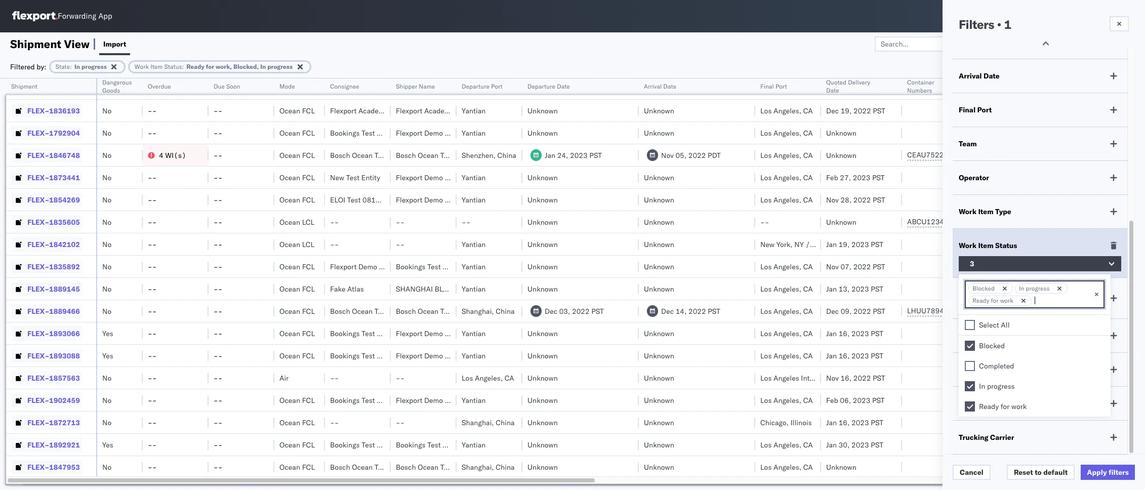 Task type: vqa. For each thing, say whether or not it's contained in the screenshot.
"internal"
no



Task type: locate. For each thing, give the bounding box(es) containing it.
los for flex-1893066
[[761, 329, 772, 338]]

9 delivery from the top
[[1012, 440, 1037, 449]]

departure inside button
[[462, 83, 490, 90]]

bosch
[[330, 151, 350, 160], [396, 151, 416, 160], [330, 307, 350, 316], [396, 307, 416, 316], [330, 463, 350, 472], [396, 463, 416, 472]]

flex- for 1836193
[[27, 106, 49, 115]]

dec left 09,
[[827, 307, 839, 316]]

pst down feb 06, 2023 pst
[[871, 418, 884, 427]]

2 test from the top
[[1105, 218, 1117, 227]]

0 vertical spatial ready for work
[[973, 297, 1014, 304]]

2 shanghai, china from the top
[[462, 307, 515, 316]]

2 yantian from the top
[[462, 128, 486, 138]]

: left work,
[[182, 63, 184, 70]]

09,
[[841, 307, 852, 316]]

shanghai, down bookings test shipper china
[[462, 463, 494, 472]]

reset to default button
[[1007, 465, 1075, 480]]

flex-1872713
[[27, 418, 80, 427]]

2 vertical spatial choi
[[1071, 329, 1086, 338]]

flex-1902459
[[27, 396, 80, 405]]

0 horizontal spatial arrival date
[[644, 83, 677, 90]]

destination delivery up reset
[[973, 440, 1037, 449]]

nov left 28,
[[827, 195, 839, 204]]

status down "customs" at the top right
[[996, 241, 1018, 250]]

no right 1842102
[[102, 240, 112, 249]]

2 destination from the top
[[973, 151, 1011, 160]]

0 vertical spatial team
[[1105, 83, 1120, 90]]

5 ocean fcl from the top
[[280, 173, 315, 182]]

fcl for flex-1835892
[[302, 262, 315, 271]]

ca for flex-1873441
[[804, 173, 813, 182]]

work
[[1001, 297, 1014, 304], [1012, 402, 1027, 411]]

flex-1854269 button
[[11, 193, 82, 207]]

no right 1854269
[[102, 195, 112, 204]]

0 vertical spatial work
[[1001, 297, 1014, 304]]

2022 right 14, at the right bottom of the page
[[689, 307, 706, 316]]

no down "goods"
[[102, 106, 112, 115]]

for right demurrage at right bottom
[[1001, 402, 1010, 411]]

delivery down hlxu8034992
[[1012, 173, 1037, 182]]

port inside button
[[491, 83, 503, 90]]

1 shanghai, from the top
[[462, 84, 494, 93]]

jan left 13,
[[827, 284, 837, 293]]

1892921
[[49, 440, 80, 449]]

ca for flex-1847953
[[804, 463, 813, 472]]

2 departure from the left
[[528, 83, 556, 90]]

2023 right 13,
[[852, 284, 869, 293]]

2 jan 16, 2023 pst from the top
[[827, 351, 884, 360]]

angeles,
[[774, 84, 802, 93], [774, 106, 802, 115], [774, 128, 802, 138], [774, 151, 802, 160], [774, 173, 802, 182], [774, 195, 802, 204], [774, 262, 802, 271], [774, 284, 802, 293], [774, 307, 802, 316], [774, 329, 802, 338], [774, 351, 802, 360], [475, 374, 503, 383], [774, 396, 802, 405], [774, 440, 802, 449], [774, 463, 802, 472]]

1 horizontal spatial status
[[972, 331, 994, 340]]

fcl for flex-1854269
[[302, 195, 315, 204]]

10 fcl from the top
[[302, 329, 315, 338]]

5 destination delivery from the top
[[973, 262, 1037, 271]]

9 yantian from the top
[[462, 351, 486, 360]]

6 destination delivery from the top
[[973, 307, 1037, 316]]

1 test from the top
[[1105, 173, 1117, 182]]

numbers
[[908, 87, 933, 94]]

1 feb from the top
[[827, 173, 839, 182]]

16, for flex-1893088
[[839, 351, 850, 360]]

0 vertical spatial pdt
[[872, 84, 885, 93]]

1 horizontal spatial pdt
[[872, 84, 885, 93]]

work up export
[[959, 207, 977, 216]]

: up 1795440
[[70, 63, 72, 70]]

7 delivery from the top
[[1012, 329, 1037, 338]]

None checkbox
[[965, 320, 975, 330], [965, 341, 975, 351], [965, 320, 975, 330], [965, 341, 975, 351]]

0 vertical spatial choi
[[1071, 84, 1086, 93]]

in
[[74, 63, 80, 70], [260, 63, 266, 70], [1019, 285, 1025, 292], [979, 382, 986, 391]]

ocean fcl for flex-1873441
[[280, 173, 315, 182]]

work up uetu5238478
[[1001, 297, 1014, 304]]

1 vertical spatial work
[[1012, 402, 1027, 411]]

2 horizontal spatial status
[[996, 241, 1018, 250]]

dec 03, 2022 pst
[[545, 307, 604, 316]]

0 vertical spatial for
[[206, 63, 214, 70]]

1 horizontal spatial port
[[776, 83, 787, 90]]

2 yes from the top
[[102, 351, 113, 360]]

2 vertical spatial jan 16, 2023 pst
[[827, 418, 884, 427]]

0 vertical spatial new
[[330, 173, 344, 182]]

1 vertical spatial 19,
[[839, 240, 850, 249]]

mode
[[280, 83, 295, 90]]

jan 16, 2023 pst
[[827, 329, 884, 338], [827, 351, 884, 360], [827, 418, 884, 427]]

fcl for flex-1792904
[[302, 128, 315, 138]]

1 vertical spatial status
[[996, 241, 1018, 250]]

pst down dec 09, 2022 pst
[[871, 329, 884, 338]]

resize handle column header
[[84, 78, 96, 490], [131, 78, 143, 490], [197, 78, 209, 490], [262, 78, 274, 490], [313, 78, 325, 490], [379, 78, 391, 490], [445, 78, 457, 490], [511, 78, 523, 490], [627, 78, 639, 490], [743, 78, 756, 490], [809, 78, 821, 490], [890, 78, 902, 490], [956, 78, 968, 490], [1022, 78, 1034, 490], [1088, 78, 1100, 490]]

None checkbox
[[965, 361, 975, 371], [965, 381, 975, 391], [965, 402, 975, 412], [965, 361, 975, 371], [965, 381, 975, 391], [965, 402, 975, 412]]

no for flex-1873441
[[102, 173, 112, 182]]

12 no from the top
[[102, 374, 112, 383]]

ready for work
[[973, 297, 1014, 304], [979, 402, 1027, 411]]

ready up "trucking carrier" at the bottom
[[979, 402, 999, 411]]

flex- down flex-1795440 button
[[27, 106, 49, 115]]

destination delivery down work item status
[[973, 262, 1037, 271]]

ocean for 1854269
[[280, 195, 300, 204]]

delivery right all
[[1012, 329, 1037, 338]]

2 vertical spatial jaehyung choi
[[1039, 329, 1086, 338]]

filters
[[1109, 468, 1129, 477]]

1
[[1005, 17, 1012, 32]]

1 horizontal spatial :
[[182, 63, 184, 70]]

departure inside button
[[528, 83, 556, 90]]

no for flex-1889145
[[102, 284, 112, 293]]

new up eloi
[[330, 173, 344, 182]]

ltd.
[[475, 106, 487, 115]]

flex- down flex-1902459 button
[[27, 418, 49, 427]]

1 vertical spatial jan 16, 2023 pst
[[827, 351, 884, 360]]

1 vertical spatial ready
[[973, 297, 990, 304]]

3 destination delivery from the top
[[973, 173, 1037, 182]]

progress down 3 button
[[1026, 285, 1050, 292]]

los
[[761, 84, 772, 93], [761, 106, 772, 115], [761, 128, 772, 138], [761, 151, 772, 160], [761, 173, 772, 182], [761, 195, 772, 204], [761, 262, 772, 271], [761, 284, 772, 293], [761, 307, 772, 316], [761, 329, 772, 338], [761, 351, 772, 360], [462, 374, 473, 383], [761, 374, 772, 383], [761, 396, 772, 405], [761, 440, 772, 449], [761, 463, 772, 472]]

7 resize handle column header from the left
[[445, 78, 457, 490]]

dec left 03, at the left bottom
[[545, 307, 558, 316]]

gaurav jawla
[[1039, 218, 1081, 227]]

carrier
[[991, 433, 1015, 442]]

2022 right 21,
[[853, 84, 870, 93]]

1 delivery from the top
[[1012, 84, 1037, 93]]

12 flex- from the top
[[27, 329, 49, 338]]

1 vertical spatial work
[[959, 207, 977, 216]]

06,
[[840, 396, 851, 405]]

0 horizontal spatial :
[[70, 63, 72, 70]]

lhuu7894563,
[[908, 306, 960, 316]]

10 resize handle column header from the left
[[743, 78, 756, 490]]

york,
[[777, 240, 793, 249]]

1 vertical spatial jaehyung choi
[[1039, 195, 1086, 204]]

flex- for 1873441
[[27, 173, 49, 182]]

1 departure from the left
[[462, 83, 490, 90]]

final port button
[[756, 81, 811, 91]]

flex-1889466 button
[[11, 304, 82, 318]]

pst up the nov 28, 2022 pst
[[873, 173, 885, 182]]

3 jaehyung choi from the top
[[1039, 329, 1086, 338]]

port inside button
[[776, 83, 787, 90]]

10 ocean fcl from the top
[[280, 329, 315, 338]]

no for flex-1835605
[[102, 218, 112, 227]]

ocean for 1847953
[[280, 463, 300, 472]]

oct
[[827, 84, 838, 93]]

1 horizontal spatial arrival
[[959, 71, 982, 81]]

shipment up uetu5238478
[[959, 290, 992, 299]]

1 vertical spatial arrival
[[644, 83, 662, 90]]

delivery up reset
[[1012, 440, 1037, 449]]

15 ocean fcl from the top
[[280, 463, 315, 472]]

0 vertical spatial feb
[[827, 173, 839, 182]]

1 vertical spatial yes
[[102, 351, 113, 360]]

ocean for 1873441
[[280, 173, 300, 182]]

3 no from the top
[[102, 128, 112, 138]]

nov left 07,
[[827, 262, 839, 271]]

2 destination delivery from the top
[[973, 151, 1037, 160]]

1872713
[[49, 418, 80, 427]]

1902459
[[49, 396, 80, 405]]

flexport demo shipper co. for 1873441
[[396, 173, 482, 182]]

destination
[[973, 84, 1011, 93], [973, 151, 1011, 160], [973, 173, 1011, 182], [973, 195, 1011, 204], [973, 262, 1011, 271], [973, 307, 1011, 316], [973, 329, 1011, 338], [973, 351, 1011, 360], [973, 440, 1011, 449]]

16, up airport
[[839, 351, 850, 360]]

2 flex- from the top
[[27, 106, 49, 115]]

2023 for flex-1889145
[[852, 284, 869, 293]]

container
[[908, 78, 935, 86]]

6 ocean fcl from the top
[[280, 195, 315, 204]]

feb left 06,
[[827, 396, 839, 405]]

4 jaehyung from the top
[[1039, 440, 1069, 449]]

arrival
[[959, 71, 982, 81], [644, 83, 662, 90]]

flex- down flex-1792904 'button'
[[27, 151, 49, 160]]

2 : from the left
[[182, 63, 184, 70]]

0 vertical spatial 19,
[[841, 106, 852, 115]]

0 vertical spatial shipment
[[10, 37, 61, 51]]

0 vertical spatial test
[[1105, 173, 1117, 182]]

wi(s)
[[165, 151, 186, 160]]

flex-1835605
[[27, 218, 80, 227]]

16, up 30,
[[839, 418, 850, 427]]

1 vertical spatial final port
[[959, 105, 992, 114]]

forwarding app link
[[12, 11, 112, 21]]

final inside button
[[761, 83, 774, 90]]

jan 16, 2023 pst for flex-1872713
[[827, 418, 884, 427]]

test for destination delivery
[[1105, 173, 1117, 182]]

flex- up flex-1835892 button
[[27, 240, 49, 249]]

0 vertical spatial final port
[[761, 83, 787, 90]]

2022 for 07,
[[854, 262, 871, 271]]

reset
[[1014, 468, 1034, 477]]

16, up 06,
[[841, 374, 852, 383]]

pst for flex-1893066
[[871, 329, 884, 338]]

flex-1836193 button
[[11, 104, 82, 118]]

0 vertical spatial blocked
[[973, 285, 995, 292]]

fcl for flex-1892921
[[302, 440, 315, 449]]

flexport. image
[[12, 11, 58, 21]]

0 vertical spatial item
[[150, 63, 163, 70]]

ocean for 1889145
[[280, 284, 300, 293]]

2 delivery from the top
[[1012, 151, 1037, 160]]

custom
[[959, 365, 985, 374]]

destination delivery up all
[[973, 307, 1037, 316]]

flex- down 'flex-1893088' button
[[27, 374, 49, 383]]

flexport demo shipper co. for 1902459
[[396, 396, 482, 405]]

angeles, for flex-1873441
[[774, 173, 802, 182]]

flex- up the flex-1842102 button
[[27, 218, 49, 227]]

10 flex- from the top
[[27, 284, 49, 293]]

jan right illinois
[[827, 418, 837, 427]]

no right the '1835892' at the left bottom of the page
[[102, 262, 112, 271]]

0 vertical spatial work
[[135, 63, 149, 70]]

0 horizontal spatial in progress
[[979, 382, 1015, 391]]

new left york,
[[761, 240, 775, 249]]

ocean for 1835892
[[280, 262, 300, 271]]

omkar savant
[[1039, 151, 1084, 160]]

0 vertical spatial yes
[[102, 329, 113, 338]]

select
[[979, 321, 1000, 330]]

1 jaehyung choi from the top
[[1039, 84, 1086, 93]]

cancel button
[[953, 465, 991, 480]]

flexport demo shipper co. for 1792904
[[396, 128, 482, 138]]

in right behind
[[1019, 285, 1025, 292]]

in down custom cleared
[[979, 382, 986, 391]]

2 vertical spatial for
[[1001, 402, 1010, 411]]

0 horizontal spatial final
[[761, 83, 774, 90]]

dec
[[827, 106, 839, 115], [545, 307, 558, 316], [661, 307, 674, 316], [827, 307, 839, 316]]

13 resize handle column header from the left
[[956, 78, 968, 490]]

destination delivery down uetu5238478
[[973, 329, 1037, 338]]

1 shanghai, china from the top
[[462, 84, 515, 93]]

2 jaehyung from the top
[[1039, 195, 1069, 204]]

dec down the oct
[[827, 106, 839, 115]]

destination delivery up operator
[[973, 151, 1037, 160]]

choi for jan 16, 2023 pst
[[1071, 329, 1086, 338]]

8 no from the top
[[102, 240, 112, 249]]

inc.
[[410, 106, 422, 115]]

0 vertical spatial arrival date
[[959, 71, 1000, 81]]

blocked
[[973, 285, 995, 292], [979, 341, 1005, 350]]

bosch ocean test
[[330, 151, 388, 160], [396, 151, 454, 160], [330, 307, 388, 316], [396, 307, 454, 316], [330, 463, 388, 472], [396, 463, 454, 472]]

new for new york, ny / newark, nj
[[761, 240, 775, 249]]

pst for flex-1892921
[[871, 440, 884, 449]]

ocean fcl for flex-1892921
[[280, 440, 315, 449]]

shipment inside "shipment behind schedule"
[[959, 290, 992, 299]]

pst for flex-1889145
[[871, 284, 884, 293]]

flexport for 1836193
[[396, 106, 423, 115]]

0 vertical spatial in progress
[[1019, 285, 1050, 292]]

ca for flex-1889145
[[804, 284, 813, 293]]

resize handle column header for mode
[[313, 78, 325, 490]]

destination for flex-1893066
[[973, 329, 1011, 338]]

3 shanghai, china from the top
[[462, 418, 515, 427]]

destination delivery
[[973, 84, 1037, 93], [973, 151, 1037, 160], [973, 173, 1037, 182], [973, 195, 1037, 204], [973, 262, 1037, 271], [973, 307, 1037, 316], [973, 329, 1037, 338], [973, 351, 1037, 360], [973, 440, 1037, 449]]

unknown
[[528, 84, 558, 93], [644, 84, 675, 93], [528, 106, 558, 115], [644, 106, 675, 115], [528, 128, 558, 138], [644, 128, 675, 138], [827, 128, 857, 138], [827, 151, 857, 160], [528, 173, 558, 182], [644, 173, 675, 182], [528, 195, 558, 204], [644, 195, 675, 204], [528, 218, 558, 227], [644, 218, 675, 227], [827, 218, 857, 227], [528, 240, 558, 249], [644, 240, 675, 249], [528, 262, 558, 271], [644, 262, 675, 271], [528, 284, 558, 293], [644, 284, 675, 293], [528, 329, 558, 338], [644, 329, 675, 338], [528, 351, 558, 360], [644, 351, 675, 360], [528, 374, 558, 383], [644, 374, 675, 383], [528, 396, 558, 405], [644, 396, 675, 405], [528, 418, 558, 427], [644, 418, 675, 427], [528, 440, 558, 449], [644, 440, 675, 449], [528, 463, 558, 472], [644, 463, 675, 472], [827, 463, 857, 472]]

jaehyung left choi,
[[1039, 440, 1069, 449]]

14 fcl from the top
[[302, 440, 315, 449]]

jan for flex-1893088
[[827, 351, 837, 360]]

0 horizontal spatial academy
[[359, 106, 388, 115]]

nov left airport
[[827, 374, 839, 383]]

05,
[[676, 151, 687, 160]]

1 horizontal spatial departure
[[528, 83, 556, 90]]

jaehyung right all
[[1039, 329, 1069, 338]]

6 fcl from the top
[[302, 195, 315, 204]]

1889145
[[49, 284, 80, 293]]

1 ocean lcl from the top
[[280, 218, 315, 227]]

flex-1847953 button
[[11, 460, 82, 474]]

port
[[491, 83, 503, 90], [776, 83, 787, 90], [978, 105, 992, 114]]

flex- down flex-1892921 button
[[27, 463, 49, 472]]

19, right newark,
[[839, 240, 850, 249]]

1 vertical spatial blocked
[[979, 341, 1005, 350]]

feb left 27,
[[827, 173, 839, 182]]

blocked inside "list box"
[[979, 341, 1005, 350]]

1 jan 16, 2023 pst from the top
[[827, 329, 884, 338]]

flexport
[[330, 106, 357, 115], [396, 106, 423, 115], [396, 128, 423, 138], [396, 173, 423, 182], [396, 195, 423, 204], [330, 262, 357, 271], [396, 329, 423, 338], [396, 351, 423, 360], [396, 396, 423, 405]]

1 vertical spatial ocean lcl
[[280, 240, 315, 249]]

pdt
[[872, 84, 885, 93], [708, 151, 721, 160]]

0 vertical spatial jaehyung choi
[[1039, 84, 1086, 93]]

5 fcl from the top
[[302, 173, 315, 182]]

1 horizontal spatial arrival date
[[959, 71, 1000, 81]]

ocean fcl for flex-1889466
[[280, 307, 315, 316]]

forwarding app
[[58, 11, 112, 21]]

flex- for 1893066
[[27, 329, 49, 338]]

1 horizontal spatial academy
[[424, 106, 454, 115]]

pst for flex-1889466
[[873, 307, 886, 316]]

2 no from the top
[[102, 106, 112, 115]]

jaehyung choi
[[1039, 84, 1086, 93], [1039, 195, 1086, 204], [1039, 329, 1086, 338]]

flexport academy (sz) ltd.
[[396, 106, 487, 115]]

nov left 05,
[[661, 151, 674, 160]]

3 choi from the top
[[1071, 329, 1086, 338]]

flexport for 1893066
[[396, 329, 423, 338]]

2 academy from the left
[[424, 106, 454, 115]]

flex- for 1857563
[[27, 374, 49, 383]]

12 resize handle column header from the left
[[890, 78, 902, 490]]

1 vertical spatial feb
[[827, 396, 839, 405]]

2022 right 07,
[[854, 262, 871, 271]]

destination delivery up type
[[973, 195, 1037, 204]]

1 vertical spatial pdt
[[708, 151, 721, 160]]

1 horizontal spatial final
[[959, 105, 976, 114]]

2023 right nj at the right
[[852, 240, 869, 249]]

los for flex-1847953
[[761, 463, 772, 472]]

ocean fcl for flex-1889145
[[280, 284, 315, 293]]

9 no from the top
[[102, 262, 112, 271]]

progress up dangerous
[[82, 63, 107, 70]]

1 vertical spatial arrival date
[[644, 83, 677, 90]]

default
[[1044, 468, 1068, 477]]

team
[[1105, 83, 1120, 90], [959, 139, 977, 148]]

8 destination delivery from the top
[[973, 351, 1037, 360]]

pst for flex-1857563
[[873, 374, 886, 383]]

flex- for 1835605
[[27, 218, 49, 227]]

for up uetu5238478
[[991, 297, 999, 304]]

4 no from the top
[[102, 151, 112, 160]]

ocean for 1893066
[[280, 329, 300, 338]]

no right 1792904
[[102, 128, 112, 138]]

7 ocean fcl from the top
[[280, 262, 315, 271]]

pst up nov 16, 2022 pst
[[871, 351, 884, 360]]

4 destination from the top
[[973, 195, 1011, 204]]

flex- up flex-1847953 button
[[27, 440, 49, 449]]

flexport demo shipper co.
[[396, 128, 482, 138], [396, 173, 482, 182], [396, 195, 482, 204], [330, 262, 416, 271], [396, 329, 482, 338], [396, 351, 482, 360], [396, 396, 482, 405]]

jan left nj at the right
[[827, 240, 837, 249]]

do status
[[959, 331, 994, 340]]

1 no from the top
[[102, 84, 112, 93]]

feb for feb 06, 2023 pst
[[827, 396, 839, 405]]

work item type
[[959, 207, 1012, 216]]

6 destination from the top
[[973, 307, 1011, 316]]

7 no from the top
[[102, 218, 112, 227]]

los for flex-1854269
[[761, 195, 772, 204]]

0 vertical spatial lcl
[[302, 218, 315, 227]]

fcl for flex-1836193
[[302, 106, 315, 115]]

None text field
[[1034, 296, 1044, 305]]

16, for flex-1857563
[[841, 374, 852, 383]]

0 horizontal spatial team
[[959, 139, 977, 148]]

1 destination delivery from the top
[[973, 84, 1037, 93]]

0 vertical spatial status
[[164, 63, 182, 70]]

flex- for 1872713
[[27, 418, 49, 427]]

15 fcl from the top
[[302, 463, 315, 472]]

2022
[[853, 84, 870, 93], [854, 106, 871, 115], [689, 151, 706, 160], [854, 195, 871, 204], [854, 262, 871, 271], [572, 307, 590, 316], [689, 307, 706, 316], [854, 307, 871, 316], [854, 374, 871, 383]]

pst down feb 27, 2023 pst
[[873, 195, 886, 204]]

6 delivery from the top
[[1012, 307, 1037, 316]]

demo
[[424, 128, 443, 138], [424, 173, 443, 182], [424, 195, 443, 204], [359, 262, 377, 271], [424, 329, 443, 338], [424, 351, 443, 360], [424, 396, 443, 405]]

shipment down filtered
[[11, 83, 37, 90]]

0 horizontal spatial port
[[491, 83, 503, 90]]

ca for flex-1795440
[[804, 84, 813, 93]]

angeles, for flex-1892921
[[774, 440, 802, 449]]

9 resize handle column header from the left
[[627, 78, 639, 490]]

academy for (sz)
[[424, 106, 454, 115]]

1 horizontal spatial final port
[[959, 105, 992, 114]]

0 vertical spatial ready
[[187, 63, 204, 70]]

ready for work up uetu5238478
[[973, 297, 1014, 304]]

airport
[[844, 374, 867, 383]]

8 fcl from the top
[[302, 284, 315, 293]]

consignee for flex-1892921
[[377, 440, 411, 449]]

1873441
[[49, 173, 80, 182]]

1 horizontal spatial team
[[1105, 83, 1120, 90]]

list box
[[959, 315, 1111, 417]]

item down export
[[979, 241, 994, 250]]

shanghai
[[396, 284, 433, 293]]

jaehyung down file
[[1039, 84, 1069, 93]]

jaehyung for jan 16, 2023 pst
[[1039, 329, 1069, 338]]

1 vertical spatial item
[[979, 207, 994, 216]]

flex- up 'flex-1893088' button
[[27, 329, 49, 338]]

jan for flex-1872713
[[827, 418, 837, 427]]

dec left 14, at the right bottom of the page
[[661, 307, 674, 316]]

0 vertical spatial ocean lcl
[[280, 218, 315, 227]]

1 vertical spatial new
[[761, 240, 775, 249]]

lcl
[[302, 218, 315, 227], [302, 240, 315, 249]]

0 vertical spatial final
[[761, 83, 774, 90]]

5 no from the top
[[102, 173, 112, 182]]

2 ocean fcl from the top
[[280, 106, 315, 115]]

flex-1893088 button
[[11, 349, 82, 363]]

8 yantian from the top
[[462, 329, 486, 338]]

11 fcl from the top
[[302, 351, 315, 360]]

2023
[[570, 151, 588, 160], [853, 173, 871, 182], [852, 240, 869, 249], [852, 284, 869, 293], [852, 329, 869, 338], [852, 351, 869, 360], [853, 396, 871, 405], [852, 418, 869, 427], [852, 440, 869, 449]]

1 vertical spatial lcl
[[302, 240, 315, 249]]

3 jaehyung from the top
[[1039, 329, 1069, 338]]

port for departure port button
[[491, 83, 503, 90]]

2022 up feb 06, 2023 pst
[[854, 374, 871, 383]]

4 ocean fcl from the top
[[280, 151, 315, 160]]

1 yes from the top
[[102, 329, 113, 338]]

ca for flex-1854269
[[804, 195, 813, 204]]

ca for flex-1902459
[[804, 396, 813, 405]]

2 vertical spatial shipment
[[959, 290, 992, 299]]

16 flex- from the top
[[27, 418, 49, 427]]

pst right 24, at the left of page
[[590, 151, 602, 160]]

nov for nov 05, 2022 pdt
[[661, 151, 674, 160]]

0 horizontal spatial pdt
[[708, 151, 721, 160]]

1 vertical spatial shipment
[[11, 83, 37, 90]]

5 delivery from the top
[[1012, 262, 1037, 271]]

item up overdue
[[150, 63, 163, 70]]

filters • 1
[[959, 17, 1012, 32]]

1 vertical spatial team
[[959, 139, 977, 148]]

19, down 21,
[[841, 106, 852, 115]]

destination delivery left the assignee
[[973, 84, 1037, 93]]

status
[[164, 63, 182, 70], [996, 241, 1018, 250], [972, 331, 994, 340]]

15 no from the top
[[102, 463, 112, 472]]

1 vertical spatial for
[[991, 297, 999, 304]]

1 destination from the top
[[973, 84, 1011, 93]]

feb 27, 2023 pst
[[827, 173, 885, 182]]

2022 right 09,
[[854, 307, 871, 316]]

yes for flex-1892921
[[102, 440, 113, 449]]

flex- down the flex-1836193 button
[[27, 128, 49, 138]]

resize handle column header for container numbers
[[956, 78, 968, 490]]

2 horizontal spatial for
[[1001, 402, 1010, 411]]

0 vertical spatial jan 16, 2023 pst
[[827, 329, 884, 338]]

progress inside "list box"
[[988, 382, 1015, 391]]

1 vertical spatial test
[[1105, 218, 1117, 227]]

in progress down cleared
[[979, 382, 1015, 391]]

ready up uetu5238478
[[973, 297, 990, 304]]

angeles, for flex-1835892
[[774, 262, 802, 271]]

work
[[135, 63, 149, 70], [959, 207, 977, 216], [959, 241, 977, 250]]

china for flex-1889466
[[496, 307, 515, 316]]

3 flex- from the top
[[27, 128, 49, 138]]

yes for flex-1893066
[[102, 329, 113, 338]]

1 vertical spatial ready for work
[[979, 402, 1027, 411]]

work up overdue
[[135, 63, 149, 70]]

blocked down do status on the right bottom
[[979, 341, 1005, 350]]

angeles, for flex-1792904
[[774, 128, 802, 138]]

0 horizontal spatial new
[[330, 173, 344, 182]]

no for flex-1792904
[[102, 128, 112, 138]]

shanghai, for dec
[[462, 307, 494, 316]]

file exception
[[1043, 39, 1090, 48]]

shipment inside button
[[11, 83, 37, 90]]

ocean for 1842102
[[280, 240, 300, 249]]

1 horizontal spatial new
[[761, 240, 775, 249]]

1 horizontal spatial for
[[991, 297, 999, 304]]

7 flex- from the top
[[27, 218, 49, 227]]

no for flex-1842102
[[102, 240, 112, 249]]

bookings for flex-1893066
[[330, 329, 360, 338]]

msmu7042848
[[908, 84, 960, 93]]

no right 1902459
[[102, 396, 112, 405]]

2 vertical spatial item
[[979, 241, 994, 250]]

9 destination from the top
[[973, 440, 1011, 449]]

ocean lcl for yantian
[[280, 240, 315, 249]]

0 horizontal spatial final port
[[761, 83, 787, 90]]

pst up nov 07, 2022 pst
[[871, 240, 884, 249]]

chicago,
[[761, 418, 789, 427]]

state : in progress
[[56, 63, 107, 70]]

flex- up flex-1854269 button
[[27, 173, 49, 182]]

destination delivery down hlxu6269489,
[[973, 173, 1037, 182]]

1795440
[[49, 84, 80, 93]]

shanghai, china for jan
[[462, 418, 515, 427]]

feb for feb 27, 2023 pst
[[827, 173, 839, 182]]

15 resize handle column header from the left
[[1088, 78, 1100, 490]]

flex-1795440 button
[[11, 81, 82, 95]]

delivery for flex-1854269
[[1012, 195, 1037, 204]]

8 flex- from the top
[[27, 240, 49, 249]]

academy left (us)
[[359, 106, 388, 115]]

status up overdue
[[164, 63, 182, 70]]

shipper for flex-1893088
[[445, 351, 470, 360]]

3 yes from the top
[[102, 440, 113, 449]]

nj
[[841, 240, 849, 249]]

no down state : in progress
[[102, 84, 112, 93]]

flex- for 1795440
[[27, 84, 49, 93]]

12 fcl from the top
[[302, 396, 315, 405]]

1 vertical spatial choi
[[1071, 195, 1086, 204]]

11 ocean fcl from the top
[[280, 351, 315, 360]]

14 ocean fcl from the top
[[280, 440, 315, 449]]

shanghai, china
[[462, 84, 515, 93], [462, 307, 515, 316], [462, 418, 515, 427], [462, 463, 515, 472]]

jan left 30,
[[827, 440, 837, 449]]

new for new test entity
[[330, 173, 344, 182]]

0 horizontal spatial arrival
[[644, 83, 662, 90]]

11 flex- from the top
[[27, 307, 49, 316]]

no right 1872713
[[102, 418, 112, 427]]

0 horizontal spatial departure
[[462, 83, 490, 90]]

fcl for flex-1889466
[[302, 307, 315, 316]]

9 fcl from the top
[[302, 307, 315, 316]]

shanghai, china for dec
[[462, 307, 515, 316]]

3
[[970, 259, 975, 268]]

12 ocean fcl from the top
[[280, 396, 315, 405]]

Search Shipments (/) text field
[[952, 9, 1049, 24]]

2 vertical spatial yes
[[102, 440, 113, 449]]

jaehyung for nov 28, 2022 pst
[[1039, 195, 1069, 204]]

work,
[[216, 63, 232, 70]]

17 flex- from the top
[[27, 440, 49, 449]]

2 lcl from the top
[[302, 240, 315, 249]]

4 destination delivery from the top
[[973, 195, 1037, 204]]

all
[[1001, 321, 1010, 330]]

0 horizontal spatial status
[[164, 63, 182, 70]]

1 resize handle column header from the left
[[84, 78, 96, 490]]

2 vertical spatial work
[[959, 241, 977, 250]]

6 yantian from the top
[[462, 262, 486, 271]]

jan down dec 09, 2022 pst
[[827, 329, 837, 338]]

3 jan 16, 2023 pst from the top
[[827, 418, 884, 427]]

delivery left the assignee
[[1012, 84, 1037, 93]]

nov for nov 16, 2022 pst
[[827, 374, 839, 383]]

5 flex- from the top
[[27, 173, 49, 182]]

ca for flex-1889466
[[804, 307, 813, 316]]

2 resize handle column header from the left
[[131, 78, 143, 490]]

shipment view
[[10, 37, 90, 51]]

in right blocked,
[[260, 63, 266, 70]]

yantian for flex-1792904
[[462, 128, 486, 138]]

flex- down flex-1873441 button
[[27, 195, 49, 204]]

pst down nov 16, 2022 pst
[[873, 396, 885, 405]]

1 academy from the left
[[359, 106, 388, 115]]

1 fcl from the top
[[302, 84, 315, 93]]

angeles
[[774, 374, 800, 383]]

lhuu7894563, uetu5238478
[[908, 306, 1011, 316]]



Task type: describe. For each thing, give the bounding box(es) containing it.
jaehyung for jan 30, 2023 pst
[[1039, 440, 1069, 449]]

destination delivery for flex-1846748
[[973, 151, 1037, 160]]

no for flex-1872713
[[102, 418, 112, 427]]

1792904
[[49, 128, 80, 138]]

ocean for 1792904
[[280, 128, 300, 138]]

2 vertical spatial status
[[972, 331, 994, 340]]

2023 for flex-1902459
[[853, 396, 871, 405]]

flex- for 1889145
[[27, 284, 49, 293]]

app
[[98, 11, 112, 21]]

1854269
[[49, 195, 80, 204]]

trucking
[[959, 433, 989, 442]]

hlxu6269489,
[[961, 150, 1013, 160]]

eloi
[[330, 195, 346, 204]]

hlxu8034992
[[1015, 150, 1065, 160]]

los angeles international airport
[[761, 374, 867, 383]]

27,
[[840, 173, 851, 182]]

ocean for 1795440
[[280, 84, 300, 93]]

nov 07, 2022 pst
[[827, 262, 886, 271]]

flexport for 1902459
[[396, 396, 423, 405]]

0 vertical spatial arrival
[[959, 71, 982, 81]]

yantian for flex-1873441
[[462, 173, 486, 182]]

flex-1854269
[[27, 195, 80, 204]]

to
[[1035, 468, 1042, 477]]

pdt for oct 21, 2022 pdt
[[872, 84, 885, 93]]

1893088
[[49, 351, 80, 360]]

2023 for flex-1893066
[[852, 329, 869, 338]]

departure for departure port
[[462, 83, 490, 90]]

shipper for flex-1902459
[[445, 396, 470, 405]]

state
[[56, 63, 70, 70]]

bookings test shipper china
[[396, 440, 488, 449]]

1836193
[[49, 106, 80, 115]]

flex- for 1835892
[[27, 262, 49, 271]]

due soon
[[214, 83, 240, 90]]

shipper name
[[396, 83, 435, 90]]

consignee inside button
[[330, 83, 359, 90]]

for inside "list box"
[[1001, 402, 1010, 411]]

Search... text field
[[875, 36, 985, 51]]

angeles, for flex-1893066
[[774, 329, 802, 338]]

flexport for 1792904
[[396, 128, 423, 138]]

16, for flex-1872713
[[839, 418, 850, 427]]

1 vertical spatial in progress
[[979, 382, 1015, 391]]

ocean fcl for flex-1893066
[[280, 329, 315, 338]]

partner services
[[973, 83, 1019, 90]]

flexport for 1873441
[[396, 173, 423, 182]]

1842102
[[49, 240, 80, 249]]

los angeles, ca for 1792904
[[761, 128, 813, 138]]

jan 24, 2023 pst
[[545, 151, 602, 160]]

illinois
[[791, 418, 812, 427]]

los angeles, ca for 1892921
[[761, 440, 813, 449]]

operator
[[959, 173, 990, 182]]

resize handle column header for shipper name
[[445, 78, 457, 490]]

quoted delivery date button
[[821, 76, 892, 95]]

2 vertical spatial ready
[[979, 402, 999, 411]]

name
[[419, 83, 435, 90]]

demo for 1893066
[[424, 329, 443, 338]]

pst for flex-1836193
[[873, 106, 886, 115]]

los angeles, ca for 1889145
[[761, 284, 813, 293]]

13,
[[839, 284, 850, 293]]

in right state
[[74, 63, 80, 70]]

chicago, illinois
[[761, 418, 812, 427]]

resize handle column header for arrival date
[[743, 78, 756, 490]]

tu
[[1103, 440, 1111, 449]]

in inside "list box"
[[979, 382, 986, 391]]

nov 16, 2022 pst
[[827, 374, 886, 383]]

flex-1893088
[[27, 351, 80, 360]]

angeles, for flex-1847953
[[774, 463, 802, 472]]

jaehyung choi for oct 21, 2022 pdt
[[1039, 84, 1086, 93]]

1 horizontal spatial in progress
[[1019, 285, 1050, 292]]

dangerous goods button
[[97, 76, 139, 95]]

leo
[[1090, 440, 1101, 449]]

work item status
[[959, 241, 1018, 250]]

consignee for flex-1902459
[[377, 396, 411, 405]]

flex- for 1892921
[[27, 440, 49, 449]]

destination delivery for flex-1795440
[[973, 84, 1037, 93]]

081801
[[363, 195, 389, 204]]

quoted delivery date
[[827, 78, 871, 94]]

destination delivery for flex-1892921
[[973, 440, 1037, 449]]

los for flex-1836193
[[761, 106, 772, 115]]

cleared
[[987, 365, 1014, 374]]

arrival date inside button
[[644, 83, 677, 90]]

4 resize handle column header from the left
[[262, 78, 274, 490]]

2022 for 05,
[[689, 151, 706, 160]]

ocean for 1846748
[[280, 151, 300, 160]]

lfd
[[999, 399, 1012, 408]]

final port inside button
[[761, 83, 787, 90]]

delivery for flex-1893088
[[1012, 351, 1037, 360]]

no for flex-1836193
[[102, 106, 112, 115]]

dec 19, 2022 pst
[[827, 106, 886, 115]]

choi for nov 28, 2022 pst
[[1071, 195, 1086, 204]]

1857563
[[49, 374, 80, 383]]

bookings test consignee for flex-1792904
[[330, 128, 411, 138]]

fcl for flex-1902459
[[302, 396, 315, 405]]

flex-1892921 button
[[11, 438, 82, 452]]

work item status : ready for work, blocked, in progress
[[135, 63, 293, 70]]

work for work item type
[[959, 207, 977, 216]]

ceau7522281,
[[908, 150, 960, 160]]

destination for flex-1873441
[[973, 173, 1011, 182]]

pst for flex-1873441
[[873, 173, 885, 182]]

shipper for flex-1892921
[[443, 440, 468, 449]]

bookings test consignee for flex-1892921
[[330, 440, 411, 449]]

jan left 24, at the left of page
[[545, 151, 556, 160]]

customs
[[996, 218, 1024, 227]]

07,
[[841, 262, 852, 271]]

co. for 1854269
[[472, 195, 482, 204]]

ocean fcl for flex-1795440
[[280, 84, 315, 93]]

shanghai bluetech co., ltd
[[396, 284, 502, 293]]

bluetech
[[435, 284, 471, 293]]

flexport for 1893088
[[396, 351, 423, 360]]

flex-1872713 button
[[11, 416, 82, 430]]

co. for 1902459
[[472, 396, 482, 405]]

goods
[[102, 87, 120, 94]]

14,
[[676, 307, 687, 316]]

arrival inside arrival date button
[[644, 83, 662, 90]]

no for flex-1846748
[[102, 151, 112, 160]]

list box containing select all
[[959, 315, 1111, 417]]

air
[[280, 374, 289, 383]]

ocean for 1889466
[[280, 307, 300, 316]]

ca for flex-1835892
[[804, 262, 813, 271]]

arrival date button
[[639, 81, 745, 91]]

flex-1792904 button
[[11, 126, 82, 140]]

filters
[[959, 17, 995, 32]]

select all
[[979, 321, 1010, 330]]

departure for departure date
[[528, 83, 556, 90]]

eloi test 081801
[[330, 195, 389, 204]]

demurrage
[[959, 399, 997, 408]]

import
[[103, 39, 126, 48]]

lcl for --
[[302, 218, 315, 227]]

21,
[[840, 84, 851, 93]]

delivery for flex-1795440
[[1012, 84, 1037, 93]]

ocean lcl for --
[[280, 218, 315, 227]]

pst right 03, at the left bottom
[[592, 307, 604, 316]]

1889466
[[49, 307, 80, 316]]

30,
[[839, 440, 850, 449]]

destination for flex-1854269
[[973, 195, 1011, 204]]

1 : from the left
[[70, 63, 72, 70]]

28,
[[841, 195, 852, 204]]

resize handle column header for departure date
[[627, 78, 639, 490]]

fcl for flex-1889145
[[302, 284, 315, 293]]

flex-1842102
[[27, 240, 80, 249]]

los for flex-1902459
[[761, 396, 772, 405]]

new test entity
[[330, 173, 380, 182]]

oct 21, 2022 pdt
[[827, 84, 885, 93]]

flex-1835892 button
[[11, 260, 82, 274]]

nov 05, 2022 pdt
[[661, 151, 721, 160]]

ca for flex-1893066
[[804, 329, 813, 338]]

0 horizontal spatial for
[[206, 63, 214, 70]]

status for work item status : ready for work, blocked, in progress
[[164, 63, 182, 70]]

co. for 1893066
[[472, 329, 482, 338]]

uetu5238478
[[962, 306, 1011, 316]]

flex- for 1893088
[[27, 351, 49, 360]]

4 shanghai, from the top
[[462, 463, 494, 472]]

angeles, for flex-1795440
[[774, 84, 802, 93]]

4 shanghai, china from the top
[[462, 463, 515, 472]]

savant
[[1062, 151, 1084, 160]]

flex- for 1854269
[[27, 195, 49, 204]]

pst for flex-1902459
[[873, 396, 885, 405]]

academy for (us)
[[359, 106, 388, 115]]

shipment button
[[6, 81, 86, 91]]

pst right 14, at the right bottom of the page
[[708, 307, 721, 316]]

lcl for yantian
[[302, 240, 315, 249]]

dangerous goods
[[102, 78, 132, 94]]

1835892
[[49, 262, 80, 271]]

work inside "list box"
[[1012, 402, 1027, 411]]

24,
[[557, 151, 568, 160]]

1847953
[[49, 463, 80, 472]]

ocean fcl for flex-1872713
[[280, 418, 315, 427]]

demurrage lfd
[[959, 399, 1012, 408]]

feb 06, 2023 pst
[[827, 396, 885, 405]]

shipper for flex-1854269
[[445, 195, 470, 204]]

1 vertical spatial final
[[959, 105, 976, 114]]

gaurav
[[1039, 218, 1062, 227]]

import button
[[99, 32, 130, 55]]

flexport demo shipper co. for 1893066
[[396, 329, 482, 338]]

shipper name button
[[391, 81, 447, 91]]

shipment behind schedule
[[959, 290, 1017, 306]]

3 button
[[959, 256, 1122, 271]]

angeles, for flex-1889145
[[774, 284, 802, 293]]

nov for nov 07, 2022 pst
[[827, 262, 839, 271]]

los for flex-1893088
[[761, 351, 772, 360]]

14 resize handle column header from the left
[[1022, 78, 1034, 490]]

pst for flex-1854269
[[873, 195, 886, 204]]

3 resize handle column header from the left
[[197, 78, 209, 490]]

flex-1873441 button
[[11, 170, 82, 185]]

no for flex-1795440
[[102, 84, 112, 93]]

los angeles, ca for 1847953
[[761, 463, 813, 472]]

/
[[806, 240, 810, 249]]

co. for 1893088
[[472, 351, 482, 360]]

status for work item status
[[996, 241, 1018, 250]]

dec 14, 2022 pst
[[661, 307, 721, 316]]

mode button
[[274, 81, 315, 91]]

shanghai, for jan
[[462, 418, 494, 427]]

(us)
[[390, 106, 408, 115]]

ocean fcl for flex-1835892
[[280, 262, 315, 271]]

date inside "quoted delivery date"
[[827, 87, 840, 94]]

2023 right 24, at the left of page
[[570, 151, 588, 160]]

los angeles, ca for 1893066
[[761, 329, 813, 338]]

progress up mode
[[268, 63, 293, 70]]

2 horizontal spatial port
[[978, 105, 992, 114]]

shipper inside 'button'
[[396, 83, 417, 90]]



